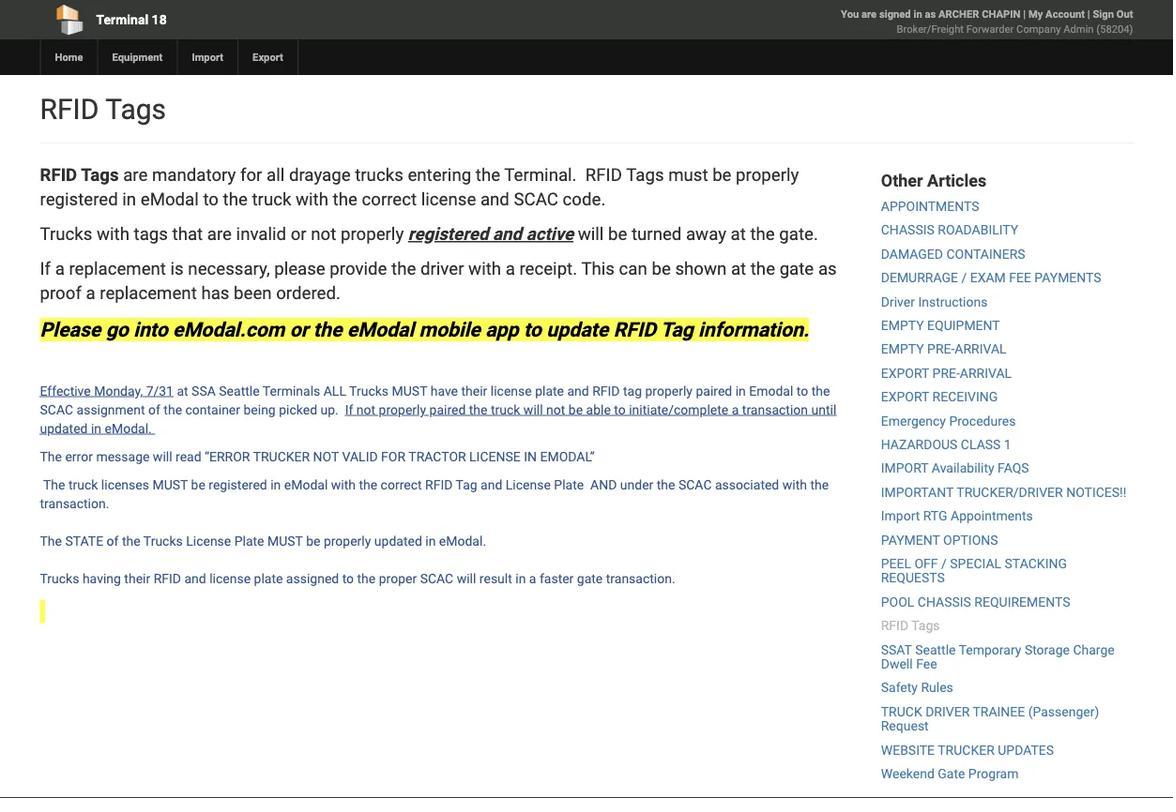 Task type: describe. For each thing, give the bounding box(es) containing it.
the right entering on the top of page
[[476, 164, 500, 185]]

trucks
[[355, 164, 403, 185]]

emodal"
[[540, 449, 595, 465]]

special
[[950, 556, 1002, 572]]

demurrage
[[881, 270, 958, 286]]

trucks inside at ssa seattle terminals all trucks must have their license plate and rfid tag properly paired in emodal to the scac assignment of the container being picked up.
[[349, 384, 389, 399]]

with down valid
[[331, 478, 356, 493]]

tags
[[134, 224, 168, 244]]

monday,
[[94, 384, 143, 399]]

1 horizontal spatial transaction.
[[606, 571, 675, 587]]

as inside if a replacement is necessary, please provide the driver with a receipt. this can be shown at the gate as proof a replacement has been ordered.
[[818, 258, 837, 279]]

faster
[[540, 571, 574, 587]]

can
[[619, 258, 647, 279]]

truck driver trainee (passenger) request link
[[881, 704, 1099, 734]]

scac inside the truck licenses must be registered in emodal with the correct rfid tag and license plate  and under the scac associated with the transaction.
[[679, 478, 712, 493]]

properly up provide
[[341, 224, 404, 244]]

other articles appointments chassis roadability damaged containers demurrage / exam fee payments driver instructions empty equipment empty pre-arrival export pre-arrival export receiving emergency procedures hazardous class 1 import availability faqs important trucker/driver notices!! import rtg appointments payment options peel off / special stacking requests pool chassis requirements rfid tags ssat seattle temporary storage charge dwell fee safety rules truck driver trainee (passenger) request website trucker updates weekend gate program
[[881, 171, 1127, 782]]

effective
[[40, 384, 91, 399]]

entering
[[408, 164, 471, 185]]

mobile
[[419, 318, 480, 341]]

the down the 7/31
[[164, 402, 182, 418]]

if not properly paired the truck will not be able to initiate/complete a transaction until updated in emodal.
[[40, 402, 837, 437]]

be up can
[[608, 224, 627, 244]]

the right "state"
[[122, 534, 140, 549]]

are inside are mandatory for all drayage trucks entering the terminal.  rfid tags must be properly registered in emodal to the truck with the correct license and scac code.
[[123, 164, 148, 185]]

in inside "you are signed in as archer chapin | my account | sign out broker/freight forwarder company admin (58204)"
[[914, 8, 922, 20]]

if for not
[[345, 402, 353, 418]]

and inside at ssa seattle terminals all trucks must have their license plate and rfid tag properly paired in emodal to the scac assignment of the container being picked up.
[[567, 384, 589, 399]]

the up information.
[[751, 258, 775, 279]]

1
[[1004, 437, 1012, 453]]

1 vertical spatial pre-
[[933, 366, 960, 381]]

license inside the truck licenses must be registered in emodal with the correct rfid tag and license plate  and under the scac associated with the transaction.
[[506, 478, 551, 493]]

the up the until
[[812, 384, 830, 399]]

1 export from the top
[[881, 366, 929, 381]]

license inside are mandatory for all drayage trucks entering the terminal.  rfid tags must be properly registered in emodal to the truck with the correct license and scac code.
[[421, 189, 476, 210]]

off
[[915, 556, 938, 572]]

2 rfid tags from the top
[[40, 164, 119, 185]]

tags inside other articles appointments chassis roadability damaged containers demurrage / exam fee payments driver instructions empty equipment empty pre-arrival export pre-arrival export receiving emergency procedures hazardous class 1 import availability faqs important trucker/driver notices!! import rtg appointments payment options peel off / special stacking requests pool chassis requirements rfid tags ssat seattle temporary storage charge dwell fee safety rules truck driver trainee (passenger) request website trucker updates weekend gate program
[[912, 619, 940, 634]]

0 vertical spatial replacement
[[69, 258, 166, 279]]

driver
[[881, 294, 915, 310]]

import link
[[177, 39, 238, 75]]

will down code. on the top of the page
[[578, 224, 604, 244]]

import rtg appointments link
[[881, 509, 1033, 524]]

paired inside if not properly paired the truck will not be able to initiate/complete a transaction until updated in emodal.
[[429, 402, 466, 418]]

2 vertical spatial are
[[207, 224, 232, 244]]

18
[[152, 12, 167, 27]]

articles
[[927, 171, 987, 191]]

to right assigned
[[342, 571, 354, 587]]

in
[[524, 449, 537, 465]]

be inside are mandatory for all drayage trucks entering the terminal.  rfid tags must be properly registered in emodal to the truck with the correct license and scac code.
[[713, 164, 732, 185]]

as inside "you are signed in as archer chapin | my account | sign out broker/freight forwarder company admin (58204)"
[[925, 8, 936, 20]]

all
[[324, 384, 346, 399]]

hazardous
[[881, 437, 958, 453]]

licenses
[[101, 478, 149, 493]]

if for a
[[40, 258, 51, 279]]

correct inside are mandatory for all drayage trucks entering the terminal.  rfid tags must be properly registered in emodal to the truck with the correct license and scac code.
[[362, 189, 417, 210]]

2 export from the top
[[881, 390, 929, 405]]

2 vertical spatial license
[[209, 571, 251, 587]]

has
[[201, 283, 229, 304]]

this
[[581, 258, 615, 279]]

you
[[841, 8, 859, 20]]

trucks left having
[[40, 571, 79, 587]]

in inside the truck licenses must be registered in emodal with the correct rfid tag and license plate  and under the scac associated with the transaction.
[[270, 478, 281, 493]]

payment options link
[[881, 533, 998, 548]]

able
[[586, 402, 611, 418]]

registered inside are mandatory for all drayage trucks entering the terminal.  rfid tags must be properly registered in emodal to the truck with the correct license and scac code.
[[40, 189, 118, 210]]

0 vertical spatial at
[[731, 224, 746, 244]]

2 horizontal spatial registered
[[408, 224, 488, 244]]

be inside the truck licenses must be registered in emodal with the correct rfid tag and license plate  and under the scac associated with the transaction.
[[191, 478, 205, 493]]

rules
[[921, 681, 953, 696]]

receipt.
[[519, 258, 577, 279]]

terminals
[[263, 384, 320, 399]]

stacking
[[1005, 556, 1067, 572]]

be up assigned
[[306, 534, 320, 549]]

the down valid
[[359, 478, 377, 493]]

up.
[[321, 402, 339, 418]]

picked
[[279, 402, 317, 418]]

storage
[[1025, 642, 1070, 658]]

charge
[[1073, 642, 1115, 658]]

equipment
[[927, 318, 1000, 333]]

0 vertical spatial or
[[291, 224, 307, 244]]

must inside the truck licenses must be registered in emodal with the correct rfid tag and license plate  and under the scac associated with the transaction.
[[152, 478, 188, 493]]

ordered.
[[276, 283, 341, 304]]

necessary, please
[[188, 258, 325, 279]]

error
[[65, 449, 93, 465]]

and inside the truck licenses must be registered in emodal with the correct rfid tag and license plate  and under the scac associated with the transaction.
[[481, 478, 502, 493]]

admin
[[1064, 23, 1094, 35]]

to inside are mandatory for all drayage trucks entering the terminal.  rfid tags must be properly registered in emodal to the truck with the correct license and scac code.
[[203, 189, 219, 210]]

1 vertical spatial replacement
[[100, 283, 197, 304]]

in right result
[[516, 571, 526, 587]]

2 | from the left
[[1088, 8, 1090, 20]]

weekend
[[881, 767, 935, 782]]

1 horizontal spatial /
[[962, 270, 967, 286]]

0 vertical spatial pre-
[[927, 342, 955, 357]]

1 empty from the top
[[881, 318, 924, 333]]

into
[[134, 318, 168, 341]]

1 horizontal spatial emodal.
[[439, 534, 486, 549]]

1 vertical spatial emodal
[[347, 318, 414, 341]]

chapin
[[982, 8, 1021, 20]]

properly up trucks having their rfid and license plate assigned to the proper scac will result in a faster gate transaction.
[[324, 534, 371, 549]]

ssat seattle temporary storage charge dwell fee link
[[881, 642, 1115, 672]]

1 vertical spatial updated
[[374, 534, 422, 549]]

1 vertical spatial license
[[186, 534, 231, 549]]

and inside are mandatory for all drayage trucks entering the terminal.  rfid tags must be properly registered in emodal to the truck with the correct license and scac code.
[[480, 189, 510, 210]]

with left tags
[[97, 224, 129, 244]]

not for invalid
[[311, 224, 336, 244]]

my account link
[[1029, 8, 1085, 20]]

payments
[[1035, 270, 1102, 286]]

must inside at ssa seattle terminals all trucks must have their license plate and rfid tag properly paired in emodal to the scac assignment of the container being picked up.
[[392, 384, 427, 399]]

been
[[234, 283, 272, 304]]

tags inside are mandatory for all drayage trucks entering the terminal.  rfid tags must be properly registered in emodal to the truck with the correct license and scac code.
[[626, 164, 664, 185]]

request
[[881, 719, 929, 734]]

will left read
[[153, 449, 172, 465]]

home
[[55, 51, 83, 63]]

and left active
[[493, 224, 522, 244]]

the down ordered.
[[313, 318, 342, 341]]

tractor
[[409, 449, 466, 465]]

and down the state of the trucks license plate must be properly updated in emodal.
[[184, 571, 206, 587]]

import inside other articles appointments chassis roadability damaged containers demurrage / exam fee payments driver instructions empty equipment empty pre-arrival export pre-arrival export receiving emergency procedures hazardous class 1 import availability faqs important trucker/driver notices!! import rtg appointments payment options peel off / special stacking requests pool chassis requirements rfid tags ssat seattle temporary storage charge dwell fee safety rules truck driver trainee (passenger) request website trucker updates weekend gate program
[[881, 509, 920, 524]]

rfid inside at ssa seattle terminals all trucks must have their license plate and rfid tag properly paired in emodal to the scac assignment of the container being picked up.
[[592, 384, 620, 399]]

have
[[431, 384, 458, 399]]

not for truck
[[546, 402, 565, 418]]

being
[[244, 402, 276, 418]]

1 vertical spatial of
[[107, 534, 119, 549]]

if a replacement is necessary, please provide the driver with a receipt. this can be shown at the gate as proof a replacement has been ordered.
[[40, 258, 837, 304]]

pool chassis requirements link
[[881, 595, 1071, 610]]

driver
[[420, 258, 464, 279]]

tag for and
[[456, 478, 477, 493]]

rtg
[[923, 509, 948, 524]]

class
[[961, 437, 1001, 453]]

at inside at ssa seattle terminals all trucks must have their license plate and rfid tag properly paired in emodal to the scac assignment of the container being picked up.
[[177, 384, 188, 399]]

gate
[[938, 767, 965, 782]]

mandatory
[[152, 164, 236, 185]]

the right under
[[657, 478, 675, 493]]

a right proof
[[86, 283, 95, 304]]

"error
[[205, 449, 250, 465]]

ssat
[[881, 642, 912, 658]]

trucker inside other articles appointments chassis roadability damaged containers demurrage / exam fee payments driver instructions empty equipment empty pre-arrival export pre-arrival export receiving emergency procedures hazardous class 1 import availability faqs important trucker/driver notices!! import rtg appointments payment options peel off / special stacking requests pool chassis requirements rfid tags ssat seattle temporary storage charge dwell fee safety rules truck driver trainee (passenger) request website trucker updates weekend gate program
[[938, 743, 995, 758]]

transaction
[[742, 402, 808, 418]]

will inside if not properly paired the truck will not be able to initiate/complete a transaction until updated in emodal.
[[524, 402, 543, 418]]

emodal. inside if not properly paired the truck will not be able to initiate/complete a transaction until updated in emodal.
[[105, 421, 152, 437]]

1 vertical spatial /
[[941, 556, 947, 572]]

tag for information.
[[661, 318, 693, 341]]

registered inside the truck licenses must be registered in emodal with the correct rfid tag and license plate  and under the scac associated with the transaction.
[[209, 478, 267, 493]]

sign out link
[[1093, 8, 1133, 20]]

update
[[546, 318, 609, 341]]

0 vertical spatial arrival
[[955, 342, 1007, 357]]

for
[[381, 449, 406, 465]]

be inside if a replacement is necessary, please provide the driver with a receipt. this can be shown at the gate as proof a replacement has been ordered.
[[652, 258, 671, 279]]

that
[[172, 224, 203, 244]]

emodal
[[749, 384, 793, 399]]

the truck licenses must be registered in emodal with the correct rfid tag and license plate  and under the scac associated with the transaction.
[[40, 478, 829, 512]]

at inside if a replacement is necessary, please provide the driver with a receipt. this can be shown at the gate as proof a replacement has been ordered.
[[731, 258, 746, 279]]

the right associated
[[810, 478, 829, 493]]

tag
[[623, 384, 642, 399]]

in inside at ssa seattle terminals all trucks must have their license plate and rfid tag properly paired in emodal to the scac assignment of the container being picked up.
[[736, 384, 746, 399]]

empty equipment link
[[881, 318, 1000, 333]]

seattle inside other articles appointments chassis roadability damaged containers demurrage / exam fee payments driver instructions empty equipment empty pre-arrival export pre-arrival export receiving emergency procedures hazardous class 1 import availability faqs important trucker/driver notices!! import rtg appointments payment options peel off / special stacking requests pool chassis requirements rfid tags ssat seattle temporary storage charge dwell fee safety rules truck driver trainee (passenger) request website trucker updates weekend gate program
[[915, 642, 956, 658]]

(passenger)
[[1028, 704, 1099, 720]]

emodal.com
[[173, 318, 285, 341]]

chassis roadability link
[[881, 223, 1019, 238]]

the inside if not properly paired the truck will not be able to initiate/complete a transaction until updated in emodal.
[[469, 402, 488, 418]]



Task type: locate. For each thing, give the bounding box(es) containing it.
with inside if a replacement is necessary, please provide the driver with a receipt. this can be shown at the gate as proof a replacement has been ordered.
[[468, 258, 501, 279]]

in left emodal
[[736, 384, 746, 399]]

license down the in
[[506, 478, 551, 493]]

important trucker/driver notices!! link
[[881, 485, 1127, 500]]

in
[[914, 8, 922, 20], [122, 189, 136, 210], [736, 384, 746, 399], [91, 421, 101, 437], [270, 478, 281, 493], [425, 534, 436, 549], [516, 571, 526, 587]]

emodal down provide
[[347, 318, 414, 341]]

gate down gate.
[[780, 258, 814, 279]]

account
[[1046, 8, 1085, 20]]

0 horizontal spatial license
[[186, 534, 231, 549]]

the left 'proper'
[[357, 571, 376, 587]]

trucks down licenses
[[143, 534, 183, 549]]

emodal inside are mandatory for all drayage trucks entering the terminal.  rfid tags must be properly registered in emodal to the truck with the correct license and scac code.
[[141, 189, 199, 210]]

trucks right all
[[349, 384, 389, 399]]

tag down license
[[456, 478, 477, 493]]

procedures
[[949, 413, 1016, 429]]

their inside at ssa seattle terminals all trucks must have their license plate and rfid tag properly paired in emodal to the scac assignment of the container being picked up.
[[461, 384, 487, 399]]

license inside at ssa seattle terminals all trucks must have their license plate and rfid tag properly paired in emodal to the scac assignment of the container being picked up.
[[491, 384, 532, 399]]

of inside at ssa seattle terminals all trucks must have their license plate and rfid tag properly paired in emodal to the scac assignment of the container being picked up.
[[148, 402, 160, 418]]

effective monday, 7/31
[[40, 384, 174, 399]]

of right "state"
[[107, 534, 119, 549]]

| left my
[[1023, 8, 1026, 20]]

will
[[578, 224, 604, 244], [524, 402, 543, 418], [153, 449, 172, 465], [457, 571, 476, 587]]

trucks up proof
[[40, 224, 92, 244]]

must down read
[[152, 478, 188, 493]]

properly inside if not properly paired the truck will not be able to initiate/complete a transaction until updated in emodal.
[[379, 402, 426, 418]]

hazardous class 1 link
[[881, 437, 1012, 453]]

with right associated
[[783, 478, 807, 493]]

be inside if not properly paired the truck will not be able to initiate/complete a transaction until updated in emodal.
[[569, 402, 583, 418]]

0 horizontal spatial paired
[[429, 402, 466, 418]]

0 horizontal spatial updated
[[40, 421, 88, 437]]

1 horizontal spatial tag
[[661, 318, 693, 341]]

plate down emodal"
[[554, 478, 584, 493]]

1 vertical spatial trucker
[[938, 743, 995, 758]]

rfid inside are mandatory for all drayage trucks entering the terminal.  rfid tags must be properly registered in emodal to the truck with the correct license and scac code.
[[585, 164, 622, 185]]

0 horizontal spatial seattle
[[219, 384, 260, 399]]

updated
[[40, 421, 88, 437], [374, 534, 422, 549]]

0 vertical spatial license
[[421, 189, 476, 210]]

gate inside if a replacement is necessary, please provide the driver with a receipt. this can be shown at the gate as proof a replacement has been ordered.
[[780, 258, 814, 279]]

gate.
[[779, 224, 818, 244]]

2 vertical spatial must
[[268, 534, 303, 549]]

rfid
[[40, 92, 99, 126], [40, 164, 77, 185], [585, 164, 622, 185], [614, 318, 656, 341], [592, 384, 620, 399], [425, 478, 453, 493], [154, 571, 181, 587], [881, 619, 909, 634]]

trucker
[[253, 449, 310, 465], [938, 743, 995, 758]]

the down error
[[43, 478, 65, 493]]

pre- down the empty equipment link
[[927, 342, 955, 357]]

0 horizontal spatial plate
[[234, 534, 264, 549]]

0 horizontal spatial registered
[[40, 189, 118, 210]]

1 horizontal spatial not
[[357, 402, 376, 418]]

must up assigned
[[268, 534, 303, 549]]

updates
[[998, 743, 1054, 758]]

must
[[668, 164, 708, 185]]

or down ordered.
[[290, 318, 308, 341]]

valid
[[342, 449, 378, 465]]

| left sign on the right top of page
[[1088, 8, 1090, 20]]

weekend gate program link
[[881, 767, 1019, 782]]

be
[[713, 164, 732, 185], [608, 224, 627, 244], [652, 258, 671, 279], [569, 402, 583, 418], [191, 478, 205, 493], [306, 534, 320, 549]]

scac up active
[[514, 189, 558, 210]]

correct down trucks
[[362, 189, 417, 210]]

safety
[[881, 681, 918, 696]]

initiate/complete
[[629, 402, 729, 418]]

the down for
[[223, 189, 248, 210]]

the left "state"
[[40, 534, 62, 549]]

tag
[[661, 318, 693, 341], [456, 478, 477, 493]]

1 horizontal spatial gate
[[780, 258, 814, 279]]

in down assignment
[[91, 421, 101, 437]]

1 vertical spatial at
[[731, 258, 746, 279]]

the for the state of the trucks license plate must be properly updated in emodal.
[[40, 534, 62, 549]]

import up payment
[[881, 509, 920, 524]]

trucker up gate
[[938, 743, 995, 758]]

signed
[[879, 8, 911, 20]]

0 horizontal spatial trucker
[[253, 449, 310, 465]]

0 horizontal spatial plate
[[254, 571, 283, 587]]

0 horizontal spatial truck
[[68, 478, 98, 493]]

at left ssa
[[177, 384, 188, 399]]

0 vertical spatial are
[[862, 8, 877, 20]]

associated
[[715, 478, 779, 493]]

the left driver
[[391, 258, 416, 279]]

export
[[253, 51, 283, 63]]

archer
[[939, 8, 979, 20]]

2 empty from the top
[[881, 342, 924, 357]]

turned
[[632, 224, 682, 244]]

2 horizontal spatial must
[[392, 384, 427, 399]]

1 vertical spatial or
[[290, 318, 308, 341]]

at right shown
[[731, 258, 746, 279]]

are mandatory for all drayage trucks entering the terminal.  rfid tags must be properly registered in emodal to the truck with the correct license and scac code.
[[40, 164, 799, 210]]

0 horizontal spatial of
[[107, 534, 119, 549]]

1 | from the left
[[1023, 8, 1026, 20]]

with inside are mandatory for all drayage trucks entering the terminal.  rfid tags must be properly registered in emodal to the truck with the correct license and scac code.
[[296, 189, 328, 210]]

message
[[96, 449, 150, 465]]

properly
[[736, 164, 799, 185], [341, 224, 404, 244], [645, 384, 693, 399], [379, 402, 426, 418], [324, 534, 371, 549]]

1 vertical spatial license
[[491, 384, 532, 399]]

trucker left the not
[[253, 449, 310, 465]]

export link
[[238, 39, 297, 75]]

to right app
[[524, 318, 541, 341]]

0 vertical spatial emodal.
[[105, 421, 152, 437]]

the
[[476, 164, 500, 185], [223, 189, 248, 210], [333, 189, 357, 210], [750, 224, 775, 244], [391, 258, 416, 279], [751, 258, 775, 279], [313, 318, 342, 341], [812, 384, 830, 399], [164, 402, 182, 418], [469, 402, 488, 418], [359, 478, 377, 493], [657, 478, 675, 493], [810, 478, 829, 493], [122, 534, 140, 549], [357, 571, 376, 587]]

1 vertical spatial their
[[124, 571, 150, 587]]

1 vertical spatial tag
[[456, 478, 477, 493]]

plate inside the truck licenses must be registered in emodal with the correct rfid tag and license plate  and under the scac associated with the transaction.
[[554, 478, 584, 493]]

transaction. inside the truck licenses must be registered in emodal with the correct rfid tag and license plate  and under the scac associated with the transaction.
[[40, 496, 109, 512]]

0 vertical spatial registered
[[40, 189, 118, 210]]

1 horizontal spatial truck
[[252, 189, 291, 210]]

export pre-arrival link
[[881, 366, 1012, 381]]

gate for transaction.
[[577, 571, 603, 587]]

pool
[[881, 595, 915, 610]]

state
[[65, 534, 103, 549]]

out
[[1117, 8, 1133, 20]]

and up able
[[567, 384, 589, 399]]

export receiving link
[[881, 390, 998, 405]]

scac inside at ssa seattle terminals all trucks must have their license plate and rfid tag properly paired in emodal to the scac assignment of the container being picked up.
[[40, 402, 73, 418]]

trucks with tags that are invalid or not properly registered and active will be turned away at the gate.
[[40, 224, 818, 244]]

0 vertical spatial correct
[[362, 189, 417, 210]]

invalid
[[236, 224, 286, 244]]

drayage
[[289, 164, 351, 185]]

0 vertical spatial empty
[[881, 318, 924, 333]]

1 vertical spatial as
[[818, 258, 837, 279]]

seattle up being
[[219, 384, 260, 399]]

pre- down empty pre-arrival link in the top of the page
[[933, 366, 960, 381]]

2 vertical spatial emodal
[[284, 478, 328, 493]]

a up proof
[[55, 258, 65, 279]]

gate
[[780, 258, 814, 279], [577, 571, 603, 587]]

1 vertical spatial the
[[43, 478, 65, 493]]

/ right off
[[941, 556, 947, 572]]

0 vertical spatial transaction.
[[40, 496, 109, 512]]

as down gate.
[[818, 258, 837, 279]]

be down read
[[191, 478, 205, 493]]

to down mandatory
[[203, 189, 219, 210]]

0 vertical spatial license
[[506, 478, 551, 493]]

to inside at ssa seattle terminals all trucks must have their license plate and rfid tag properly paired in emodal to the scac assignment of the container being picked up.
[[797, 384, 808, 399]]

paired
[[696, 384, 732, 399], [429, 402, 466, 418]]

1 horizontal spatial as
[[925, 8, 936, 20]]

scac inside are mandatory for all drayage trucks entering the terminal.  rfid tags must be properly registered in emodal to the truck with the correct license and scac code.
[[514, 189, 558, 210]]

1 vertical spatial must
[[152, 478, 188, 493]]

rfid inside other articles appointments chassis roadability damaged containers demurrage / exam fee payments driver instructions empty equipment empty pre-arrival export pre-arrival export receiving emergency procedures hazardous class 1 import availability faqs important trucker/driver notices!! import rtg appointments payment options peel off / special stacking requests pool chassis requirements rfid tags ssat seattle temporary storage charge dwell fee safety rules truck driver trainee (passenger) request website trucker updates weekend gate program
[[881, 619, 909, 634]]

1 horizontal spatial import
[[881, 509, 920, 524]]

2 horizontal spatial license
[[491, 384, 532, 399]]

1 vertical spatial chassis
[[918, 595, 971, 610]]

properly inside are mandatory for all drayage trucks entering the terminal.  rfid tags must be properly registered in emodal to the truck with the correct license and scac code.
[[736, 164, 799, 185]]

0 vertical spatial truck
[[252, 189, 291, 210]]

1 horizontal spatial emodal
[[284, 478, 328, 493]]

result
[[479, 571, 512, 587]]

in inside are mandatory for all drayage trucks entering the terminal.  rfid tags must be properly registered in emodal to the truck with the correct license and scac code.
[[122, 189, 136, 210]]

export up the export receiving link
[[881, 366, 929, 381]]

7/31
[[146, 384, 174, 399]]

of
[[148, 402, 160, 418], [107, 534, 119, 549]]

trainee
[[973, 704, 1025, 720]]

their right having
[[124, 571, 150, 587]]

1 vertical spatial gate
[[577, 571, 603, 587]]

safety rules link
[[881, 681, 953, 696]]

requirements
[[975, 595, 1071, 610]]

a left the transaction
[[732, 402, 739, 418]]

1 vertical spatial arrival
[[960, 366, 1012, 381]]

2 vertical spatial truck
[[68, 478, 98, 493]]

truck inside are mandatory for all drayage trucks entering the terminal.  rfid tags must be properly registered in emodal to the truck with the correct license and scac code.
[[252, 189, 291, 210]]

if inside if a replacement is necessary, please provide the driver with a receipt. this can be shown at the gate as proof a replacement has been ordered.
[[40, 258, 51, 279]]

paired down have
[[429, 402, 466, 418]]

the inside the truck licenses must be registered in emodal with the correct rfid tag and license plate  and under the scac associated with the transaction.
[[43, 478, 65, 493]]

chassis up damaged
[[881, 223, 935, 238]]

empty down the empty equipment link
[[881, 342, 924, 357]]

1 horizontal spatial their
[[461, 384, 487, 399]]

0 vertical spatial emodal
[[141, 189, 199, 210]]

license
[[506, 478, 551, 493], [186, 534, 231, 549]]

are left mandatory
[[123, 164, 148, 185]]

will up the in
[[524, 402, 543, 418]]

their right have
[[461, 384, 487, 399]]

truck inside the truck licenses must be registered in emodal with the correct rfid tag and license plate  and under the scac associated with the transaction.
[[68, 478, 98, 493]]

assignment
[[77, 402, 145, 418]]

truck up license
[[491, 402, 520, 418]]

0 vertical spatial the
[[40, 449, 62, 465]]

gate for as
[[780, 258, 814, 279]]

home link
[[40, 39, 97, 75]]

read
[[176, 449, 201, 465]]

a inside if not properly paired the truck will not be able to initiate/complete a transaction until updated in emodal.
[[732, 402, 739, 418]]

0 vertical spatial rfid tags
[[40, 92, 166, 126]]

paired inside at ssa seattle terminals all trucks must have their license plate and rfid tag properly paired in emodal to the scac assignment of the container being picked up.
[[696, 384, 732, 399]]

gate right faster
[[577, 571, 603, 587]]

license down entering on the top of page
[[421, 189, 476, 210]]

0 horizontal spatial gate
[[577, 571, 603, 587]]

tag inside the truck licenses must be registered in emodal with the correct rfid tag and license plate  and under the scac associated with the transaction.
[[456, 478, 477, 493]]

emergency
[[881, 413, 946, 429]]

emodal inside the truck licenses must be registered in emodal with the correct rfid tag and license plate  and under the scac associated with the transaction.
[[284, 478, 328, 493]]

import availability faqs link
[[881, 461, 1029, 477]]

truck down error
[[68, 478, 98, 493]]

properly inside at ssa seattle terminals all trucks must have their license plate and rfid tag properly paired in emodal to the scac assignment of the container being picked up.
[[645, 384, 693, 399]]

options
[[943, 533, 998, 548]]

license down "error
[[186, 534, 231, 549]]

scac right 'proper'
[[420, 571, 454, 587]]

0 horizontal spatial must
[[152, 478, 188, 493]]

0 vertical spatial import
[[192, 51, 223, 63]]

0 vertical spatial seattle
[[219, 384, 260, 399]]

in down the error message will read "error trucker not valid for tractor license in emodal"
[[270, 478, 281, 493]]

sign
[[1093, 8, 1114, 20]]

plate down "error
[[234, 534, 264, 549]]

0 horizontal spatial as
[[818, 258, 837, 279]]

having
[[83, 571, 121, 587]]

1 horizontal spatial are
[[207, 224, 232, 244]]

truck inside if not properly paired the truck will not be able to initiate/complete a transaction until updated in emodal.
[[491, 402, 520, 418]]

a left faster
[[529, 571, 536, 587]]

the for the error message will read "error trucker not valid for tractor license in emodal"
[[40, 449, 62, 465]]

appointments link
[[881, 199, 980, 214]]

1 vertical spatial if
[[345, 402, 353, 418]]

transaction.
[[40, 496, 109, 512], [606, 571, 675, 587]]

import left export link
[[192, 51, 223, 63]]

equipment
[[112, 51, 163, 63]]

in up tags
[[122, 189, 136, 210]]

1 horizontal spatial trucker
[[938, 743, 995, 758]]

emodal. down assignment
[[105, 421, 152, 437]]

/
[[962, 270, 967, 286], [941, 556, 947, 572]]

0 vertical spatial tag
[[661, 318, 693, 341]]

1 vertical spatial emodal.
[[439, 534, 486, 549]]

the
[[40, 449, 62, 465], [43, 478, 65, 493], [40, 534, 62, 549]]

updated inside if not properly paired the truck will not be able to initiate/complete a transaction until updated in emodal.
[[40, 421, 88, 437]]

emodal. up result
[[439, 534, 486, 549]]

0 horizontal spatial not
[[311, 224, 336, 244]]

if inside if not properly paired the truck will not be able to initiate/complete a transaction until updated in emodal.
[[345, 402, 353, 418]]

with right driver
[[468, 258, 501, 279]]

0 vertical spatial trucker
[[253, 449, 310, 465]]

1 horizontal spatial must
[[268, 534, 303, 549]]

at ssa seattle terminals all trucks must have their license plate and rfid tag properly paired in emodal to the scac assignment of the container being picked up.
[[40, 384, 830, 418]]

1 vertical spatial correct
[[381, 478, 422, 493]]

0 vertical spatial plate
[[535, 384, 564, 399]]

if up proof
[[40, 258, 51, 279]]

notices!!
[[1066, 485, 1127, 500]]

properly up initiate/complete
[[645, 384, 693, 399]]

emodal down the error message will read "error trucker not valid for tractor license in emodal"
[[284, 478, 328, 493]]

the error message will read "error trucker not valid for tractor license in emodal"
[[40, 449, 595, 465]]

trucks
[[40, 224, 92, 244], [349, 384, 389, 399], [143, 534, 183, 549], [40, 571, 79, 587]]

to inside if not properly paired the truck will not be able to initiate/complete a transaction until updated in emodal.
[[614, 402, 626, 418]]

broker/freight
[[897, 23, 964, 35]]

be left able
[[569, 402, 583, 418]]

0 vertical spatial must
[[392, 384, 427, 399]]

roadability
[[938, 223, 1019, 238]]

empty
[[881, 318, 924, 333], [881, 342, 924, 357]]

the down drayage
[[333, 189, 357, 210]]

are inside "you are signed in as archer chapin | my account | sign out broker/freight forwarder company admin (58204)"
[[862, 8, 877, 20]]

2 horizontal spatial are
[[862, 8, 877, 20]]

1 horizontal spatial license
[[506, 478, 551, 493]]

not right up.
[[357, 402, 376, 418]]

their
[[461, 384, 487, 399], [124, 571, 150, 587]]

0 horizontal spatial /
[[941, 556, 947, 572]]

1 rfid tags from the top
[[40, 92, 166, 126]]

in down the truck licenses must be registered in emodal with the correct rfid tag and license plate  and under the scac associated with the transaction.
[[425, 534, 436, 549]]

0 horizontal spatial |
[[1023, 8, 1026, 20]]

1 horizontal spatial updated
[[374, 534, 422, 549]]

please go into emodal.com or the emodal mobile app to update rfid tag information.
[[40, 318, 809, 341]]

appointments
[[881, 199, 980, 214]]

containers
[[947, 246, 1026, 262]]

1 vertical spatial plate
[[234, 534, 264, 549]]

to
[[203, 189, 219, 210], [524, 318, 541, 341], [797, 384, 808, 399], [614, 402, 626, 418], [342, 571, 354, 587]]

in inside if not properly paired the truck will not be able to initiate/complete a transaction until updated in emodal.
[[91, 421, 101, 437]]

0 vertical spatial updated
[[40, 421, 88, 437]]

replacement up into
[[100, 283, 197, 304]]

trucks having their rfid and license plate assigned to the proper scac will result in a faster gate transaction.
[[40, 571, 675, 587]]

not left able
[[546, 402, 565, 418]]

will left result
[[457, 571, 476, 587]]

the up license
[[469, 402, 488, 418]]

1 vertical spatial empty
[[881, 342, 924, 357]]

0 vertical spatial chassis
[[881, 223, 935, 238]]

1 vertical spatial plate
[[254, 571, 283, 587]]

0 vertical spatial export
[[881, 366, 929, 381]]

and down license
[[481, 478, 502, 493]]

with down drayage
[[296, 189, 328, 210]]

appointments
[[951, 509, 1033, 524]]

equipment link
[[97, 39, 177, 75]]

if right up.
[[345, 402, 353, 418]]

and up trucks with tags that are invalid or not properly registered and active will be turned away at the gate.
[[480, 189, 510, 210]]

1 horizontal spatial plate
[[535, 384, 564, 399]]

0 horizontal spatial license
[[209, 571, 251, 587]]

the left gate.
[[750, 224, 775, 244]]

1 vertical spatial transaction.
[[606, 571, 675, 587]]

1 vertical spatial paired
[[429, 402, 466, 418]]

0 vertical spatial if
[[40, 258, 51, 279]]

0 horizontal spatial emodal
[[141, 189, 199, 210]]

plate inside at ssa seattle terminals all trucks must have their license plate and rfid tag properly paired in emodal to the scac assignment of the container being picked up.
[[535, 384, 564, 399]]

correct inside the truck licenses must be registered in emodal with the correct rfid tag and license plate  and under the scac associated with the transaction.
[[381, 478, 422, 493]]

peel off / special stacking requests link
[[881, 556, 1067, 586]]

0 horizontal spatial if
[[40, 258, 51, 279]]

0 horizontal spatial import
[[192, 51, 223, 63]]

are right you
[[862, 8, 877, 20]]

0 vertical spatial as
[[925, 8, 936, 20]]

1 vertical spatial rfid tags
[[40, 164, 119, 185]]

demurrage / exam fee payments link
[[881, 270, 1102, 286]]

to right emodal
[[797, 384, 808, 399]]

are right that
[[207, 224, 232, 244]]

be right can
[[652, 258, 671, 279]]

0 horizontal spatial are
[[123, 164, 148, 185]]

of down the 7/31
[[148, 402, 160, 418]]

paired up initiate/complete
[[696, 384, 732, 399]]

0 horizontal spatial tag
[[456, 478, 477, 493]]

seattle inside at ssa seattle terminals all trucks must have their license plate and rfid tag properly paired in emodal to the scac assignment of the container being picked up.
[[219, 384, 260, 399]]

terminal 18 link
[[40, 0, 479, 39]]

active
[[526, 224, 574, 244]]

0 vertical spatial paired
[[696, 384, 732, 399]]

rfid inside the truck licenses must be registered in emodal with the correct rfid tag and license plate  and under the scac associated with the transaction.
[[425, 478, 453, 493]]

is
[[170, 258, 184, 279]]

a left receipt.
[[506, 258, 515, 279]]

the for the truck licenses must be registered in emodal with the correct rfid tag and license plate  and under the scac associated with the transaction.
[[43, 478, 65, 493]]

at right away
[[731, 224, 746, 244]]

1 vertical spatial are
[[123, 164, 148, 185]]

truck
[[881, 704, 922, 720]]

license down app
[[491, 384, 532, 399]]

emergency procedures link
[[881, 413, 1016, 429]]

1 vertical spatial truck
[[491, 402, 520, 418]]

not up provide
[[311, 224, 336, 244]]

correct
[[362, 189, 417, 210], [381, 478, 422, 493]]



Task type: vqa. For each thing, say whether or not it's contained in the screenshot.
the top TRUCKER
yes



